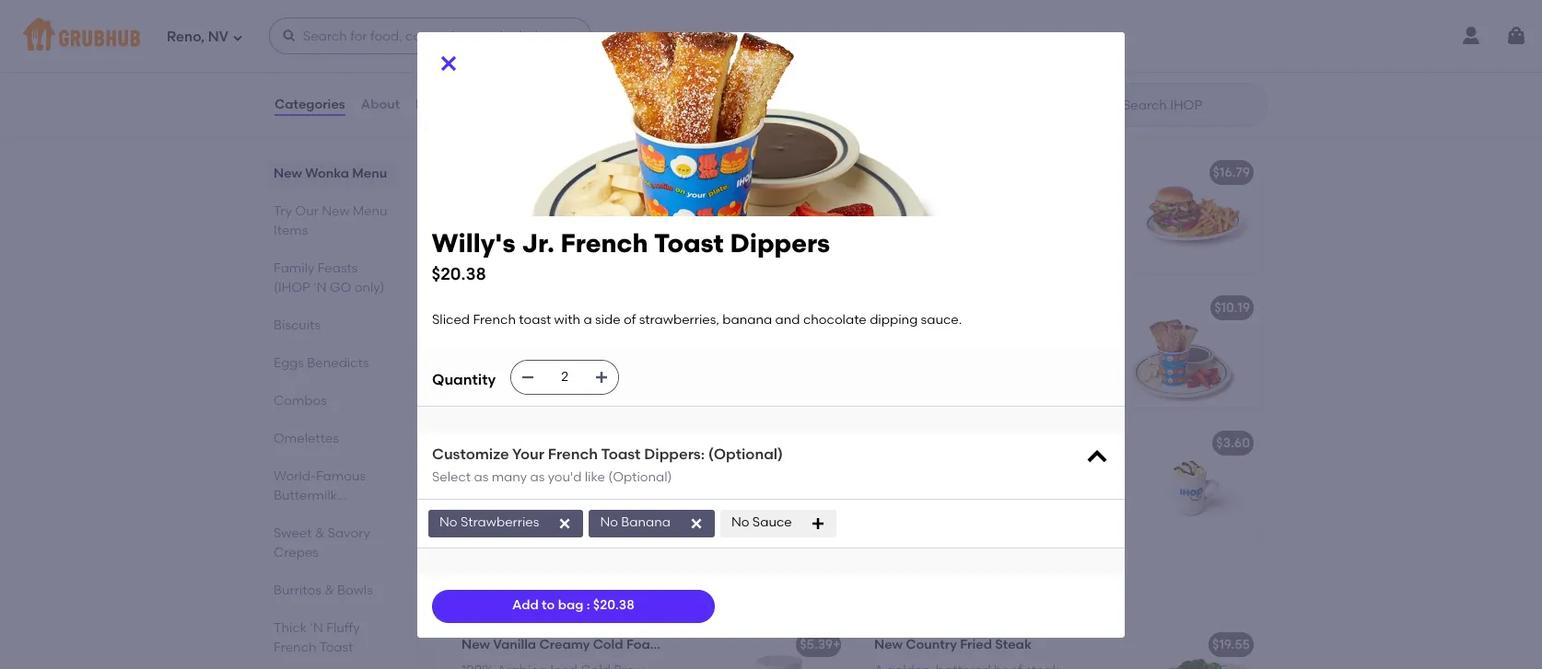 Task type: locate. For each thing, give the bounding box(es) containing it.
willy's
[[432, 227, 516, 258], [875, 300, 915, 316]]

2 flavored from the left
[[967, 462, 1018, 478]]

1 horizontal spatial our
[[481, 582, 517, 606]]

items
[[274, 223, 308, 239], [628, 582, 682, 606]]

warm and flaky buttermilk biscuit split and filled with creamy cheesecake mousse, a mixed berry topping, topped with purple cream cheese icing and powdered sugar.
[[462, 191, 680, 282]]

0 horizontal spatial cold
[[593, 638, 624, 653]]

0 horizontal spatial glitter
[[493, 130, 530, 146]]

reno,
[[167, 28, 205, 45]]

french inside thick 'n fluffy french toast
[[274, 640, 317, 656]]

side down willy's jr. french toast dippers
[[1038, 327, 1063, 342]]

wonka's
[[462, 30, 515, 45]]

glitter inside the two purple buttermilk pancakes layered with creamy cheesecake mousse & topped with purple cream cheese icing, whipped topping and gold glitter sugar.
[[493, 130, 530, 146]]

1 vertical spatial +
[[833, 638, 841, 653]]

as
[[474, 470, 489, 486], [530, 470, 545, 486]]

0 horizontal spatial no
[[440, 515, 458, 531]]

with
[[512, 74, 538, 90], [575, 93, 601, 109], [551, 210, 578, 225], [566, 247, 593, 263], [554, 313, 581, 328], [997, 327, 1023, 342], [608, 462, 635, 478], [1021, 462, 1047, 478], [621, 481, 647, 496], [1034, 481, 1060, 496]]

0 horizontal spatial $10.19
[[797, 300, 833, 316]]

1 horizontal spatial try
[[447, 582, 477, 606]]

&
[[513, 93, 523, 109], [315, 526, 325, 542], [325, 583, 334, 599]]

1 vertical spatial cream
[[639, 247, 680, 263]]

0 horizontal spatial strawberry
[[462, 481, 529, 496]]

$10.19 +
[[797, 300, 841, 316]]

2 sauce from the left
[[941, 518, 979, 534]]

toast down willy's jr. french toast dippers
[[961, 327, 994, 342]]

(optional)
[[709, 446, 783, 463], [609, 470, 672, 486]]

0 vertical spatial svg image
[[1506, 25, 1528, 47]]

svg image
[[282, 29, 297, 43], [232, 32, 243, 43], [438, 52, 460, 74], [521, 370, 536, 385], [558, 517, 573, 531], [689, 517, 704, 531], [811, 517, 825, 531]]

sugar. inside the two purple buttermilk pancakes layered with creamy cheesecake mousse & topped with purple cream cheese icing, whipped topping and gold glitter sugar.
[[533, 130, 571, 146]]

1 horizontal spatial chocolate
[[1135, 436, 1202, 452]]

steak
[[996, 638, 1032, 653]]

flavored down the scrumdiddlyumptious jr. strawberry hot chocolate
[[967, 462, 1018, 478]]

& right sweet at the left bottom
[[315, 526, 325, 542]]

a down willy's jr. french toast dippers
[[1026, 327, 1035, 342]]

1 horizontal spatial drizzle
[[999, 499, 1038, 515]]

0 horizontal spatial try
[[274, 204, 292, 219]]

1 + from the top
[[833, 300, 841, 316]]

biscuits
[[274, 318, 321, 334]]

& left bowls
[[325, 583, 334, 599]]

purple inside "1 wonka's perfectly purple pancake, 1 scrambled egg, 1 bacon strip and 1 sausage link"
[[582, 327, 622, 342]]

2 syrup, from the left
[[945, 481, 982, 496]]

cheese inside the two purple buttermilk pancakes layered with creamy cheesecake mousse & topped with purple cream cheese icing, whipped topping and gold glitter sugar.
[[462, 112, 507, 127]]

2 strawberry from the left
[[1036, 436, 1106, 452]]

new for new vanilla creamy cold foam cold brew
[[462, 638, 490, 653]]

1 syrup, from the left
[[532, 481, 569, 496]]

cheese left the icing
[[462, 266, 507, 282]]

perfectly up egg,
[[524, 327, 579, 342]]

eggs benedicts tab
[[274, 354, 389, 373]]

jr. magical breakfast medley image
[[711, 288, 849, 408]]

1 hot chocolate flavored with strawberry syrup, topped with whipped topping, a drizzle of chocolate sauce and gold glitter sugar. from the left
[[462, 462, 665, 552]]

cream inside the warm and flaky buttermilk biscuit split and filled with creamy cheesecake mousse, a mixed berry topping, topped with purple cream cheese icing and powdered sugar.
[[639, 247, 680, 263]]

sugar.
[[533, 130, 571, 146], [638, 266, 676, 282], [462, 537, 500, 552], [875, 537, 913, 552]]

topping, for scrumdiddlyumptious jr. strawberry hot chocolate image
[[932, 499, 985, 515]]

new left country
[[875, 638, 903, 653]]

1 vertical spatial items
[[628, 582, 682, 606]]

+
[[833, 300, 841, 316], [833, 638, 841, 653]]

0 vertical spatial menu
[[352, 166, 387, 182]]

strawberries, down willy's jr. french toast dippers
[[875, 345, 955, 361]]

0 vertical spatial dipping
[[870, 313, 918, 328]]

2 hot chocolate flavored with strawberry syrup, topped with whipped topping, a drizzle of chocolate sauce and gold glitter sugar. from the left
[[875, 462, 1078, 552]]

buttermilk
[[274, 488, 337, 504]]

2 horizontal spatial topping,
[[932, 499, 985, 515]]

2 $10.19 from the left
[[1215, 300, 1251, 316]]

1 horizontal spatial svg image
[[1085, 445, 1110, 471]]

0 vertical spatial try
[[274, 204, 292, 219]]

wonka's perfectly purple pancakes - (short stack) image
[[711, 18, 849, 137]]

as down your
[[530, 470, 545, 486]]

try inside try our new menu items
[[274, 204, 292, 219]]

2 vertical spatial &
[[325, 583, 334, 599]]

1 cheese from the top
[[462, 112, 507, 127]]

0 vertical spatial cheesecake
[[592, 74, 667, 90]]

2 no from the left
[[600, 515, 618, 531]]

purple
[[490, 56, 530, 71], [604, 93, 645, 109], [596, 247, 636, 263]]

willy's right $10.19 +
[[875, 300, 915, 316]]

0 vertical spatial purple
[[490, 56, 530, 71]]

topping, inside the warm and flaky buttermilk biscuit split and filled with creamy cheesecake mousse, a mixed berry topping, topped with purple cream cheese icing and powdered sugar.
[[462, 247, 514, 263]]

sliced up scrambled
[[432, 313, 470, 328]]

no down select
[[440, 515, 458, 531]]

two purple buttermilk pancakes layered with creamy cheesecake mousse & topped with purple cream cheese icing, whipped topping and gold glitter sugar.
[[462, 56, 689, 146]]

1 horizontal spatial items
[[628, 582, 682, 606]]

new wonka menu
[[274, 166, 387, 182]]

gold down the scrumdiddlyumptious jr. strawberry hot chocolate
[[1010, 518, 1038, 534]]

'n left go at the top of page
[[314, 280, 327, 296]]

menu up "try our new menu items" "tab" at the top left
[[352, 166, 387, 182]]

sliced
[[432, 313, 470, 328], [875, 327, 912, 342]]

$5.39 +
[[800, 638, 841, 653]]

country
[[906, 638, 957, 653]]

side up bacon
[[595, 313, 621, 328]]

0 vertical spatial items
[[274, 223, 308, 239]]

try
[[274, 204, 292, 219], [447, 582, 477, 606]]

our left 'to'
[[481, 582, 517, 606]]

items inside try our new menu items
[[274, 223, 308, 239]]

dippers
[[731, 227, 831, 258], [1020, 300, 1070, 316]]

Input item quantity number field
[[545, 361, 585, 394]]

syrup, for scrumdiddlyumptious strawberry hot chocolate image at the bottom of page
[[532, 481, 569, 496]]

0 horizontal spatial pancakes
[[274, 508, 335, 523]]

jr. for willy's jr. french toast dippers $20.38
[[522, 227, 555, 258]]

items up foam
[[628, 582, 682, 606]]

you'd
[[548, 470, 582, 486]]

0 horizontal spatial syrup,
[[532, 481, 569, 496]]

$20.38 right :
[[593, 598, 635, 614]]

1 horizontal spatial cold
[[666, 638, 696, 653]]

a inside sliced french toast with a side of strawberries, banana and chocolate dipping sauce.
[[1026, 327, 1035, 342]]

1 vertical spatial dippers
[[1020, 300, 1070, 316]]

and
[[656, 112, 681, 127], [503, 191, 528, 207], [490, 210, 515, 225], [543, 266, 568, 282], [776, 313, 800, 328], [645, 345, 669, 361], [1011, 345, 1036, 361], [569, 518, 594, 534], [982, 518, 1007, 534]]

willy's down split at the left of page
[[432, 227, 516, 258]]

2 horizontal spatial whipped
[[875, 499, 929, 515]]

wonka inside new wonka menu tab
[[305, 166, 349, 182]]

0 horizontal spatial topping,
[[462, 247, 514, 263]]

1 flavored from the left
[[554, 462, 605, 478]]

0 horizontal spatial gold
[[462, 130, 490, 146]]

1 vertical spatial cheesecake
[[462, 228, 537, 244]]

buttermilk down 'wonka's perfectly purple pancakes - (short stack)'
[[533, 56, 597, 71]]

cold left the brew
[[666, 638, 696, 653]]

wonka's
[[469, 327, 521, 342]]

purple down mixed
[[596, 247, 636, 263]]

1 horizontal spatial gold
[[597, 518, 625, 534]]

savory
[[328, 526, 370, 542]]

1 vertical spatial svg image
[[595, 370, 609, 385]]

with inside sliced french toast with a side of strawberries, banana and chocolate dipping sauce.
[[997, 327, 1023, 342]]

new left vanilla in the bottom of the page
[[462, 638, 490, 653]]

strawberries, up strip
[[639, 313, 720, 328]]

gold down like
[[597, 518, 625, 534]]

scrumdiddlyumptious
[[462, 436, 601, 452], [875, 436, 1014, 452]]

1 vertical spatial purple
[[582, 327, 622, 342]]

'n
[[314, 280, 327, 296], [310, 621, 323, 637]]

1 vertical spatial purple
[[604, 93, 645, 109]]

0 vertical spatial purple
[[578, 30, 619, 45]]

purple up "pancakes"
[[578, 30, 619, 45]]

2 cheese from the top
[[462, 266, 507, 282]]

0 vertical spatial willy's
[[432, 227, 516, 258]]

flaky
[[531, 191, 560, 207]]

sauce. inside sliced french toast with a side of strawberries, banana and chocolate dipping sauce.
[[926, 364, 967, 380]]

dippers inside willy's jr. french toast dippers $20.38
[[731, 227, 831, 258]]

scrumdiddlyumptious for scrumdiddlyumptious jr. strawberry hot chocolate
[[875, 436, 1014, 452]]

1 no from the left
[[440, 515, 458, 531]]

pancakes
[[622, 30, 684, 45], [274, 508, 335, 523]]

2 drizzle from the left
[[999, 499, 1038, 515]]

fantastical wonka burger
[[875, 165, 1039, 181]]

drizzle down the scrumdiddlyumptious jr. strawberry hot chocolate
[[999, 499, 1038, 515]]

cheesecake down split at the left of page
[[462, 228, 537, 244]]

$9.59
[[805, 165, 838, 181]]

banana left $10.19 +
[[723, 313, 772, 328]]

new inside tab
[[274, 166, 302, 182]]

0 horizontal spatial as
[[474, 470, 489, 486]]

2 horizontal spatial svg image
[[1506, 25, 1528, 47]]

breakfast
[[535, 300, 597, 316]]

menu right 'to'
[[570, 582, 623, 606]]

syrup,
[[532, 481, 569, 496], [945, 481, 982, 496]]

pancakes down buttermilk
[[274, 508, 335, 523]]

1 scrumdiddlyumptious from the left
[[462, 436, 601, 452]]

new
[[274, 166, 302, 182], [322, 204, 350, 219], [522, 582, 566, 606], [462, 638, 490, 653], [875, 638, 903, 653]]

1 vertical spatial strawberries,
[[875, 345, 955, 361]]

1 horizontal spatial cheesecake
[[592, 74, 667, 90]]

syrup, down the scrumdiddlyumptious jr. strawberry hot chocolate
[[945, 481, 982, 496]]

0 horizontal spatial strawberry
[[604, 436, 674, 452]]

& up icing, on the top of page
[[513, 93, 523, 109]]

$20.38 up magical
[[432, 264, 487, 285]]

cream up topping
[[648, 93, 689, 109]]

0 horizontal spatial chocolate
[[703, 436, 770, 452]]

toast for customize your french toast dippers: (optional) select as many as you'd like (optional)
[[601, 446, 641, 463]]

no for no sauce
[[732, 515, 750, 531]]

1 horizontal spatial flavored
[[967, 462, 1018, 478]]

1 horizontal spatial strawberries,
[[875, 345, 955, 361]]

purple up bacon
[[582, 327, 622, 342]]

'n inside thick 'n fluffy french toast
[[310, 621, 323, 637]]

drizzle down like
[[587, 499, 626, 515]]

topped down scrumdiddlyumptious strawberry hot chocolate
[[572, 481, 618, 496]]

creamy up mixed
[[581, 210, 628, 225]]

flavored
[[554, 462, 605, 478], [967, 462, 1018, 478]]

mousse
[[462, 93, 510, 109]]

scrumdiddlyumptious for scrumdiddlyumptious strawberry hot chocolate
[[462, 436, 601, 452]]

1 strawberry from the left
[[604, 436, 674, 452]]

topped up the icing
[[517, 247, 563, 263]]

a left mixed
[[595, 228, 603, 244]]

toast
[[519, 313, 551, 328], [961, 327, 994, 342]]

(optional) down 'dippers:'
[[609, 470, 672, 486]]

jr. inside willy's jr. french toast dippers $20.38
[[522, 227, 555, 258]]

0 horizontal spatial items
[[274, 223, 308, 239]]

1 horizontal spatial scrumdiddlyumptious
[[875, 436, 1014, 452]]

1 left wonka's
[[462, 327, 466, 342]]

new vanilla creamy cold foam cold brew image
[[711, 626, 849, 670]]

side
[[595, 313, 621, 328], [1038, 327, 1063, 342]]

chocolate
[[804, 313, 867, 328], [1039, 345, 1102, 361], [487, 462, 551, 478], [900, 462, 964, 478], [462, 518, 525, 534], [875, 518, 938, 534]]

1 horizontal spatial whipped
[[546, 112, 601, 127]]

toast inside willy's jr. french toast dippers $20.38
[[655, 227, 725, 258]]

glitter down customize your french toast dippers: (optional) select as many as you'd like (optional)
[[628, 518, 665, 534]]

0 vertical spatial buttermilk
[[533, 56, 597, 71]]

1 chocolate from the left
[[703, 436, 770, 452]]

wonka left burger at the top right of page
[[949, 165, 993, 181]]

syrup, down your
[[532, 481, 569, 496]]

1 vertical spatial pancakes
[[274, 508, 335, 523]]

sauce
[[528, 518, 566, 534], [941, 518, 979, 534]]

creamy
[[540, 638, 590, 653]]

1 vertical spatial our
[[481, 582, 517, 606]]

2 cold from the left
[[666, 638, 696, 653]]

try left "add"
[[447, 582, 477, 606]]

perfectly right the wonka's
[[518, 30, 575, 45]]

0 horizontal spatial try our new menu items
[[274, 204, 388, 239]]

new wonka menu tab
[[274, 164, 389, 183]]

0 vertical spatial sauce.
[[921, 313, 962, 328]]

pancake,
[[625, 327, 684, 342]]

purple
[[578, 30, 619, 45], [582, 327, 622, 342]]

add to bag : $20.38
[[512, 598, 635, 614]]

menu down new wonka menu tab
[[353, 204, 388, 219]]

creamy up icing, on the top of page
[[541, 74, 589, 90]]

0 horizontal spatial banana
[[723, 313, 772, 328]]

1 cold from the left
[[593, 638, 624, 653]]

wonka up "try our new menu items" "tab" at the top left
[[305, 166, 349, 182]]

topped inside the warm and flaky buttermilk biscuit split and filled with creamy cheesecake mousse, a mixed berry topping, topped with purple cream cheese icing and powdered sugar.
[[517, 247, 563, 263]]

0 horizontal spatial whipped
[[462, 499, 516, 515]]

2 chocolate from the left
[[1135, 436, 1202, 452]]

0 vertical spatial banana
[[723, 313, 772, 328]]

wonka's perfectly purple pancakes - (short stack)
[[462, 30, 778, 45]]

(optional) up no sauce at the bottom
[[709, 446, 783, 463]]

$20.38 inside willy's jr. french toast dippers $20.38
[[432, 264, 487, 285]]

nv
[[208, 28, 229, 45]]

0 vertical spatial +
[[833, 300, 841, 316]]

1 drizzle from the left
[[587, 499, 626, 515]]

cream inside the two purple buttermilk pancakes layered with creamy cheesecake mousse & topped with purple cream cheese icing, whipped topping and gold glitter sugar.
[[648, 93, 689, 109]]

sauce for scrumdiddlyumptious strawberry hot chocolate image at the bottom of page
[[528, 518, 566, 534]]

pancakes up "pancakes"
[[622, 30, 684, 45]]

0 vertical spatial 'n
[[314, 280, 327, 296]]

world-famous buttermilk pancakes tab
[[274, 467, 389, 523]]

1 vertical spatial banana
[[958, 345, 1008, 361]]

our down the 'new wonka menu'
[[295, 204, 319, 219]]

1 horizontal spatial wonka
[[949, 165, 993, 181]]

0 horizontal spatial strawberries,
[[639, 313, 720, 328]]

berry
[[648, 228, 680, 244]]

0 vertical spatial &
[[513, 93, 523, 109]]

hot chocolate flavored with strawberry syrup, topped with whipped topping, a drizzle of chocolate sauce and gold glitter sugar. for scrumdiddlyumptious jr. strawberry hot chocolate image
[[875, 462, 1078, 552]]

sliced french toast with a side of strawberries, banana and chocolate dipping sauce.
[[432, 313, 962, 328], [875, 327, 1102, 380]]

1 down pancake, at the left of page
[[673, 345, 677, 361]]

1 vertical spatial menu
[[353, 204, 388, 219]]

purple up topping
[[604, 93, 645, 109]]

medley
[[600, 300, 645, 316]]

many
[[492, 470, 527, 486]]

scrumdiddlyumptious strawberry hot chocolate image
[[711, 424, 849, 544]]

topped up icing, on the top of page
[[526, 93, 572, 109]]

world-famous buttermilk pancakes sweet & savory crepes
[[274, 469, 370, 561]]

0 vertical spatial our
[[295, 204, 319, 219]]

2 vertical spatial menu
[[570, 582, 623, 606]]

banana down willy's jr. french toast dippers
[[958, 345, 1008, 361]]

0 horizontal spatial flavored
[[554, 462, 605, 478]]

cream
[[648, 93, 689, 109], [639, 247, 680, 263]]

no left "banana" at the bottom left of page
[[600, 515, 618, 531]]

1 sauce from the left
[[528, 518, 566, 534]]

items up family at the left
[[274, 223, 308, 239]]

topped
[[526, 93, 572, 109], [517, 247, 563, 263], [572, 481, 618, 496], [985, 481, 1031, 496]]

0 horizontal spatial $20.38
[[432, 264, 487, 285]]

dippers:
[[644, 446, 705, 463]]

purple up layered
[[490, 56, 530, 71]]

2 vertical spatial purple
[[596, 247, 636, 263]]

toast inside thick 'n fluffy french toast
[[320, 640, 353, 656]]

3 no from the left
[[732, 515, 750, 531]]

buttermilk
[[533, 56, 597, 71], [563, 191, 627, 207]]

cream down berry
[[639, 247, 680, 263]]

1 horizontal spatial strawberry
[[875, 481, 942, 496]]

no left sauce
[[732, 515, 750, 531]]

our inside try our new menu items
[[295, 204, 319, 219]]

benedicts
[[307, 356, 369, 371]]

svg image
[[1506, 25, 1528, 47], [595, 370, 609, 385], [1085, 445, 1110, 471]]

willy's for willy's jr. french toast dippers
[[875, 300, 915, 316]]

1 vertical spatial try
[[447, 582, 477, 606]]

1 horizontal spatial (optional)
[[709, 446, 783, 463]]

french inside sliced french toast with a side of strawberries, banana and chocolate dipping sauce.
[[915, 327, 958, 342]]

0 vertical spatial pancakes
[[622, 30, 684, 45]]

1 vertical spatial 'n
[[310, 621, 323, 637]]

1 vertical spatial sauce.
[[926, 364, 967, 380]]

new down new wonka menu tab
[[322, 204, 350, 219]]

0 vertical spatial creamy
[[541, 74, 589, 90]]

purple inside the warm and flaky buttermilk biscuit split and filled with creamy cheesecake mousse, a mixed berry topping, topped with purple cream cheese icing and powdered sugar.
[[596, 247, 636, 263]]

cheese down mousse
[[462, 112, 507, 127]]

chocolate
[[703, 436, 770, 452], [1135, 436, 1202, 452]]

+ for $5.39
[[833, 638, 841, 653]]

0 horizontal spatial hot chocolate flavored with strawberry syrup, topped with whipped topping, a drizzle of chocolate sauce and gold glitter sugar.
[[462, 462, 665, 552]]

creamy inside the warm and flaky buttermilk biscuit split and filled with creamy cheesecake mousse, a mixed berry topping, topped with purple cream cheese icing and powdered sugar.
[[581, 210, 628, 225]]

sliced french toast with a side of strawberries, banana and chocolate dipping sauce. up strip
[[432, 313, 962, 328]]

syrup, for scrumdiddlyumptious jr. strawberry hot chocolate image
[[945, 481, 982, 496]]

new up "try our new menu items" "tab" at the top left
[[274, 166, 302, 182]]

1 horizontal spatial as
[[530, 470, 545, 486]]

cheese
[[462, 112, 507, 127], [462, 266, 507, 282]]

reviews button
[[415, 72, 468, 138]]

1 horizontal spatial pancakes
[[622, 30, 684, 45]]

layered
[[462, 74, 508, 90]]

toast up egg,
[[519, 313, 551, 328]]

glitter down icing, on the top of page
[[493, 130, 530, 146]]

1 strawberry from the left
[[462, 481, 529, 496]]

and inside sliced french toast with a side of strawberries, banana and chocolate dipping sauce.
[[1011, 345, 1036, 361]]

flavored down scrumdiddlyumptious strawberry hot chocolate
[[554, 462, 605, 478]]

no for no banana
[[600, 515, 618, 531]]

no
[[440, 515, 458, 531], [600, 515, 618, 531], [732, 515, 750, 531]]

2 vertical spatial svg image
[[1085, 445, 1110, 471]]

gold down mousse
[[462, 130, 490, 146]]

bag
[[558, 598, 584, 614]]

cold left foam
[[593, 638, 624, 653]]

strawberry
[[604, 436, 674, 452], [1036, 436, 1106, 452]]

willy's inside willy's jr. french toast dippers $20.38
[[432, 227, 516, 258]]

banana
[[723, 313, 772, 328], [958, 345, 1008, 361]]

chocolate left $3.60
[[1135, 436, 1202, 452]]

chocolate up no sauce at the bottom
[[703, 436, 770, 452]]

Search IHOP search field
[[1122, 97, 1263, 114]]

and inside "1 wonka's perfectly purple pancake, 1 scrambled egg, 1 bacon strip and 1 sausage link"
[[645, 345, 669, 361]]

buttermilk inside the warm and flaky buttermilk biscuit split and filled with creamy cheesecake mousse, a mixed berry topping, topped with purple cream cheese icing and powdered sugar.
[[563, 191, 627, 207]]

glitter down the scrumdiddlyumptious jr. strawberry hot chocolate
[[1041, 518, 1078, 534]]

2 scrumdiddlyumptious from the left
[[875, 436, 1014, 452]]

as down customize
[[474, 470, 489, 486]]

cheesecake inside the two purple buttermilk pancakes layered with creamy cheesecake mousse & topped with purple cream cheese icing, whipped topping and gold glitter sugar.
[[592, 74, 667, 90]]

burritos
[[274, 583, 321, 599]]

0 horizontal spatial our
[[295, 204, 319, 219]]

& inside tab
[[325, 583, 334, 599]]

2 + from the top
[[833, 638, 841, 653]]

1 $10.19 from the left
[[797, 300, 833, 316]]

1 vertical spatial buttermilk
[[563, 191, 627, 207]]

0 horizontal spatial sauce
[[528, 518, 566, 534]]

1 vertical spatial perfectly
[[524, 327, 579, 342]]

2 horizontal spatial glitter
[[1041, 518, 1078, 534]]

cheesecake
[[592, 74, 667, 90], [462, 228, 537, 244]]

dipping
[[870, 313, 918, 328], [875, 364, 923, 380]]

1 right egg,
[[563, 345, 567, 361]]

bacon
[[571, 345, 611, 361]]

pancakes inside world-famous buttermilk pancakes sweet & savory crepes
[[274, 508, 335, 523]]

hot
[[677, 436, 700, 452], [1109, 436, 1132, 452], [462, 462, 484, 478], [875, 462, 897, 478]]

gold inside the two purple buttermilk pancakes layered with creamy cheesecake mousse & topped with purple cream cheese icing, whipped topping and gold glitter sugar.
[[462, 130, 490, 146]]

1 horizontal spatial sauce
[[941, 518, 979, 534]]

2 strawberry from the left
[[875, 481, 942, 496]]

0 horizontal spatial drizzle
[[587, 499, 626, 515]]

buttermilk down 'biscuit'
[[563, 191, 627, 207]]

toast inside customize your french toast dippers: (optional) select as many as you'd like (optional)
[[601, 446, 641, 463]]

0 vertical spatial dippers
[[731, 227, 831, 258]]

reviews
[[416, 97, 467, 112]]

1 horizontal spatial $10.19
[[1215, 300, 1251, 316]]

strawberry
[[462, 481, 529, 496], [875, 481, 942, 496]]

1 horizontal spatial willy's
[[875, 300, 915, 316]]

sliced down willy's jr. french toast dippers
[[875, 327, 912, 342]]

'n right thick
[[310, 621, 323, 637]]

a down you'd
[[575, 499, 583, 515]]

whipped for scrumdiddlyumptious jr. strawberry hot chocolate image
[[875, 499, 929, 515]]

creamy inside the two purple buttermilk pancakes layered with creamy cheesecake mousse & topped with purple cream cheese icing, whipped topping and gold glitter sugar.
[[541, 74, 589, 90]]

cheesecake down "pancakes"
[[592, 74, 667, 90]]

1 horizontal spatial no
[[600, 515, 618, 531]]

cold
[[593, 638, 624, 653], [666, 638, 696, 653]]

0 horizontal spatial (optional)
[[609, 470, 672, 486]]

try up family at the left
[[274, 204, 292, 219]]

buttermilk inside the two purple buttermilk pancakes layered with creamy cheesecake mousse & topped with purple cream cheese icing, whipped topping and gold glitter sugar.
[[533, 56, 597, 71]]

2 horizontal spatial no
[[732, 515, 750, 531]]

a
[[595, 228, 603, 244], [584, 313, 592, 328], [1026, 327, 1035, 342], [575, 499, 583, 515], [988, 499, 996, 515]]



Task type: describe. For each thing, give the bounding box(es) containing it.
glitter for scrumdiddlyumptious strawberry hot chocolate image at the bottom of page
[[628, 518, 665, 534]]

hoverchoc
[[875, 30, 943, 45]]

only)
[[355, 280, 385, 296]]

biscuit
[[568, 165, 611, 181]]

willy's jr. french toast dippers image
[[1123, 288, 1262, 408]]

menu inside try our new menu items
[[353, 204, 388, 219]]

combos tab
[[274, 392, 389, 411]]

$3.60
[[1217, 436, 1251, 452]]

vanilla
[[493, 638, 536, 653]]

categories
[[275, 97, 345, 112]]

strip
[[614, 345, 642, 361]]

1 horizontal spatial toast
[[961, 327, 994, 342]]

& inside world-famous buttermilk pancakes sweet & savory crepes
[[315, 526, 325, 542]]

toast for willy's jr. french toast dippers
[[983, 300, 1017, 316]]

egg,
[[532, 345, 560, 361]]

fantastical
[[875, 165, 946, 181]]

scrumdiddlyumptious strawberry hot chocolate
[[462, 436, 770, 452]]

biscuit
[[630, 191, 672, 207]]

$5.39
[[800, 638, 833, 653]]

icing,
[[510, 112, 543, 127]]

stack)
[[737, 30, 778, 45]]

dippers for willy's jr. french toast dippers
[[1020, 300, 1070, 316]]

reno, nv
[[167, 28, 229, 45]]

a up bacon
[[584, 313, 592, 328]]

to
[[542, 598, 555, 614]]

warm
[[462, 191, 500, 207]]

topped inside the two purple buttermilk pancakes layered with creamy cheesecake mousse & topped with purple cream cheese icing, whipped topping and gold glitter sugar.
[[526, 93, 572, 109]]

french inside willy's jr. french toast dippers $20.38
[[561, 227, 649, 258]]

icing
[[510, 266, 540, 282]]

1 vertical spatial (optional)
[[609, 470, 672, 486]]

drizzle for scrumdiddlyumptious strawberry hot chocolate image at the bottom of page
[[587, 499, 626, 515]]

hoverchoc pancake tacos
[[875, 30, 1042, 45]]

select
[[432, 470, 471, 486]]

pancake
[[946, 30, 1002, 45]]

no banana
[[600, 515, 671, 531]]

quantity
[[432, 372, 496, 389]]

$16.79
[[1213, 165, 1251, 181]]

glitter for scrumdiddlyumptious jr. strawberry hot chocolate image
[[1041, 518, 1078, 534]]

thick 'n fluffy french toast tab
[[274, 619, 389, 658]]

and inside the two purple buttermilk pancakes layered with creamy cheesecake mousse & topped with purple cream cheese icing, whipped topping and gold glitter sugar.
[[656, 112, 681, 127]]

family feasts (ihop 'n go only)
[[274, 261, 385, 296]]

mousse,
[[540, 228, 592, 244]]

fantastical wonka burger image
[[1123, 153, 1262, 273]]

add
[[512, 598, 539, 614]]

hot chocolate flavored with strawberry syrup, topped with whipped topping, a drizzle of chocolate sauce and gold glitter sugar. for scrumdiddlyumptious strawberry hot chocolate image at the bottom of page
[[462, 462, 665, 552]]

bowls
[[337, 583, 373, 599]]

no strawberries
[[440, 515, 539, 531]]

famous
[[316, 469, 366, 485]]

1 horizontal spatial try our new menu items
[[447, 582, 682, 606]]

svg image inside "main navigation" 'navigation'
[[1506, 25, 1528, 47]]

0 horizontal spatial svg image
[[595, 370, 609, 385]]

hoverchoc pancake tacos image
[[1123, 18, 1262, 137]]

powdered
[[571, 266, 635, 282]]

dippers for willy's jr. french toast dippers $20.38
[[731, 227, 831, 258]]

banana
[[621, 515, 671, 531]]

toast for willy's jr. french toast dippers $20.38
[[655, 227, 725, 258]]

cheese inside the warm and flaky buttermilk biscuit split and filled with creamy cheesecake mousse, a mixed berry topping, topped with purple cream cheese icing and powdered sugar.
[[462, 266, 507, 282]]

try our new menu items tab
[[274, 202, 389, 241]]

sausage
[[462, 364, 515, 380]]

pancakes for -
[[622, 30, 684, 45]]

$10.19 for $10.19
[[1215, 300, 1251, 316]]

go
[[330, 280, 351, 296]]

perfectly inside "1 wonka's perfectly purple pancake, 1 scrambled egg, 1 bacon strip and 1 sausage link"
[[524, 327, 579, 342]]

topping, for scrumdiddlyumptious strawberry hot chocolate image at the bottom of page
[[519, 499, 572, 515]]

new for new country fried steak
[[875, 638, 903, 653]]

1 right pancake, at the left of page
[[687, 327, 691, 342]]

1 horizontal spatial sliced
[[875, 327, 912, 342]]

your
[[512, 446, 545, 463]]

1 horizontal spatial side
[[1038, 327, 1063, 342]]

like
[[585, 470, 605, 486]]

sauce for scrumdiddlyumptious jr. strawberry hot chocolate image
[[941, 518, 979, 534]]

$10.19 for $10.19 +
[[797, 300, 833, 316]]

thick
[[274, 621, 307, 637]]

french inside customize your french toast dippers: (optional) select as many as you'd like (optional)
[[548, 446, 598, 463]]

new country fried steak image
[[1123, 626, 1262, 670]]

1 horizontal spatial banana
[[958, 345, 1008, 361]]

& inside the two purple buttermilk pancakes layered with creamy cheesecake mousse & topped with purple cream cheese icing, whipped topping and gold glitter sugar.
[[513, 93, 523, 109]]

menu inside tab
[[352, 166, 387, 182]]

filled
[[518, 210, 548, 225]]

jr. for willy's jr. french toast dippers
[[918, 300, 934, 316]]

no for no strawberries
[[440, 515, 458, 531]]

strawberry for scrumdiddlyumptious jr. strawberry hot chocolate image
[[875, 481, 942, 496]]

link
[[518, 364, 539, 380]]

new left :
[[522, 582, 566, 606]]

a down the scrumdiddlyumptious jr. strawberry hot chocolate
[[988, 499, 996, 515]]

willy's for willy's jr. french toast dippers $20.38
[[432, 227, 516, 258]]

magical
[[481, 300, 532, 316]]

1 as from the left
[[474, 470, 489, 486]]

willy's jr. french toast dippers
[[875, 300, 1070, 316]]

gold for scrumdiddlyumptious strawberry hot chocolate image at the bottom of page
[[597, 518, 625, 534]]

foam
[[627, 638, 663, 653]]

0 horizontal spatial toast
[[519, 313, 551, 328]]

biscuits tab
[[274, 316, 389, 335]]

strawberries
[[461, 515, 539, 531]]

whipped inside the two purple buttermilk pancakes layered with creamy cheesecake mousse & topped with purple cream cheese icing, whipped topping and gold glitter sugar.
[[546, 112, 601, 127]]

jr. magical breakfast medley
[[462, 300, 645, 316]]

sauce
[[753, 515, 792, 531]]

0 vertical spatial strawberries,
[[639, 313, 720, 328]]

split
[[462, 210, 487, 225]]

customize
[[432, 446, 509, 463]]

new vanilla creamy cold foam cold brew
[[462, 638, 731, 653]]

1 horizontal spatial $20.38
[[593, 598, 635, 614]]

combos
[[274, 394, 327, 409]]

flavored for scrumdiddlyumptious strawberry hot chocolate image at the bottom of page
[[554, 462, 605, 478]]

daydream
[[462, 165, 529, 181]]

wonka for new
[[305, 166, 349, 182]]

0 vertical spatial perfectly
[[518, 30, 575, 45]]

(short
[[696, 30, 734, 45]]

+ for $10.19
[[833, 300, 841, 316]]

1 vertical spatial dipping
[[875, 364, 923, 380]]

omelettes tab
[[274, 429, 389, 449]]

new inside try our new menu items
[[322, 204, 350, 219]]

cheesecake inside the warm and flaky buttermilk biscuit split and filled with creamy cheesecake mousse, a mixed berry topping, topped with purple cream cheese icing and powdered sugar.
[[462, 228, 537, 244]]

daydream berry biscuit image
[[711, 153, 849, 273]]

crepes
[[274, 546, 319, 561]]

sugar. inside the warm and flaky buttermilk biscuit split and filled with creamy cheesecake mousse, a mixed berry topping, topped with purple cream cheese icing and powdered sugar.
[[638, 266, 676, 282]]

two
[[462, 56, 487, 71]]

sliced french toast with a side of strawberries, banana and chocolate dipping sauce. down willy's jr. french toast dippers
[[875, 327, 1102, 380]]

about
[[361, 97, 400, 112]]

feasts
[[318, 261, 358, 276]]

flavored for scrumdiddlyumptious jr. strawberry hot chocolate image
[[967, 462, 1018, 478]]

new for new wonka menu
[[274, 166, 302, 182]]

:
[[587, 598, 590, 614]]

gold for scrumdiddlyumptious jr. strawberry hot chocolate image
[[1010, 518, 1038, 534]]

burritos & bowls
[[274, 583, 373, 599]]

0 vertical spatial (optional)
[[709, 446, 783, 463]]

sweet & savory crepes tab
[[274, 524, 389, 563]]

try our new menu items inside "tab"
[[274, 204, 388, 239]]

pancakes for sweet
[[274, 508, 335, 523]]

-
[[687, 30, 693, 45]]

$19.55
[[1213, 638, 1251, 653]]

family feasts (ihop 'n go only) tab
[[274, 259, 389, 298]]

willy's jr. french toast dippers $20.38
[[432, 227, 831, 285]]

daydream berry biscuit
[[462, 165, 611, 181]]

hoverchoc pancake tacos button
[[863, 18, 1262, 137]]

eggs
[[274, 356, 304, 371]]

new country fried steak
[[875, 638, 1032, 653]]

drizzle for scrumdiddlyumptious jr. strawberry hot chocolate image
[[999, 499, 1038, 515]]

1 wonka's perfectly purple pancake, 1 scrambled egg, 1 bacon strip and 1 sausage link
[[462, 327, 691, 380]]

jr. for scrumdiddlyumptious jr. strawberry hot chocolate
[[1017, 436, 1033, 452]]

2 as from the left
[[530, 470, 545, 486]]

'n inside family feasts (ihop 'n go only)
[[314, 280, 327, 296]]

scrambled
[[462, 345, 529, 361]]

pancakes
[[600, 56, 662, 71]]

0 horizontal spatial side
[[595, 313, 621, 328]]

sweet
[[274, 526, 312, 542]]

burritos & bowls tab
[[274, 581, 389, 601]]

topped down the scrumdiddlyumptious jr. strawberry hot chocolate
[[985, 481, 1031, 496]]

wonka for fantastical
[[949, 165, 993, 181]]

family
[[274, 261, 315, 276]]

scrumdiddlyumptious jr. strawberry hot chocolate image
[[1123, 424, 1262, 544]]

strawberries, inside sliced french toast with a side of strawberries, banana and chocolate dipping sauce.
[[875, 345, 955, 361]]

whipped for scrumdiddlyumptious strawberry hot chocolate image at the bottom of page
[[462, 499, 516, 515]]

no sauce
[[732, 515, 792, 531]]

0 horizontal spatial sliced
[[432, 313, 470, 328]]

berry
[[532, 165, 565, 181]]

tacos
[[1005, 30, 1042, 45]]

main navigation navigation
[[0, 0, 1543, 72]]

scrumdiddlyumptious jr. strawberry hot chocolate
[[875, 436, 1202, 452]]

categories button
[[274, 72, 346, 138]]

a inside the warm and flaky buttermilk biscuit split and filled with creamy cheesecake mousse, a mixed berry topping, topped with purple cream cheese icing and powdered sugar.
[[595, 228, 603, 244]]

strawberry for scrumdiddlyumptious strawberry hot chocolate image at the bottom of page
[[462, 481, 529, 496]]



Task type: vqa. For each thing, say whether or not it's contained in the screenshot.
Customize Your French Toast Dippers: (Optional) Select as many as you'd like (Optional) Toast
yes



